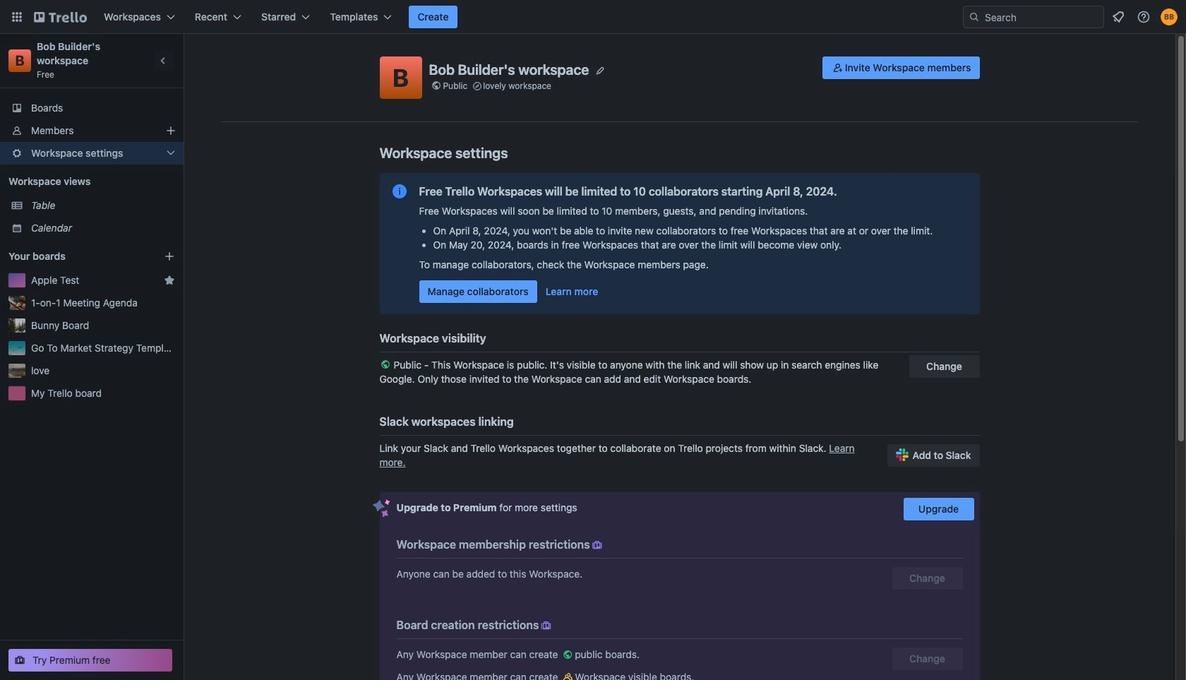 Task type: describe. For each thing, give the bounding box(es) containing it.
starred icon image
[[164, 275, 175, 286]]

your boards with 6 items element
[[8, 248, 143, 265]]

workspace navigation collapse icon image
[[154, 51, 174, 71]]

open information menu image
[[1137, 10, 1152, 24]]

add board image
[[164, 251, 175, 262]]

bob builder (bobbuilder40) image
[[1161, 8, 1178, 25]]

search image
[[969, 11, 981, 23]]

Search field
[[981, 6, 1104, 28]]



Task type: locate. For each thing, give the bounding box(es) containing it.
primary element
[[0, 0, 1187, 34]]

back to home image
[[34, 6, 87, 28]]

sm image
[[831, 61, 845, 75], [539, 619, 553, 633], [561, 648, 575, 662], [561, 670, 575, 680]]

sm image
[[590, 538, 605, 552]]

switch to… image
[[10, 10, 24, 24]]

sparkle image
[[373, 499, 390, 518]]

0 notifications image
[[1111, 8, 1128, 25]]



Task type: vqa. For each thing, say whether or not it's contained in the screenshot.
left sm icon
yes



